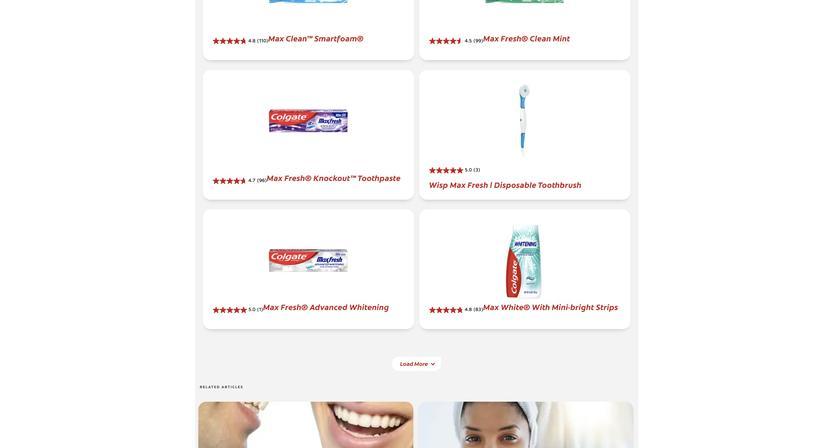 Task type: locate. For each thing, give the bounding box(es) containing it.
load more button
[[392, 357, 441, 371]]

footer
[[195, 0, 638, 379]]

0 vertical spatial fresh®
[[501, 32, 528, 43]]

5.0 left (3)
[[465, 168, 472, 173]]

max
[[268, 32, 284, 43], [483, 32, 499, 43], [267, 172, 283, 183], [450, 179, 466, 190], [263, 301, 279, 312], [483, 301, 499, 312]]

1 vertical spatial 5.0
[[249, 308, 256, 313]]

4.8
[[249, 39, 256, 44], [465, 308, 472, 313]]

0 horizontal spatial 5.0
[[249, 308, 256, 313]]

0 vertical spatial 4.8
[[249, 39, 256, 44]]

related articles
[[200, 386, 243, 389]]

1 vertical spatial fresh®
[[285, 172, 312, 183]]

max for max fresh® clean mint
[[483, 32, 499, 43]]

load more
[[400, 360, 428, 367]]

5.0 left (1)
[[249, 308, 256, 313]]

toothpaste
[[358, 172, 401, 183]]

(3)
[[474, 168, 480, 173]]

wisp max fresh | disposable toothbrush
[[429, 179, 582, 190]]

5.0 (3)
[[465, 168, 480, 173]]

4.8 left (83)
[[465, 308, 472, 313]]

4.8 (83)
[[465, 308, 483, 313]]

advanced
[[310, 301, 348, 312]]

5.0 for wisp
[[465, 168, 472, 173]]

max for max fresh® knockout™ toothpaste
[[267, 172, 283, 183]]

4.8 for max clean™ smartfoam®
[[249, 39, 256, 44]]

fresh® for clean
[[501, 32, 528, 43]]

0 horizontal spatial 4.8
[[249, 39, 256, 44]]

fresh® for advanced
[[281, 301, 308, 312]]

1 vertical spatial 4.8
[[465, 308, 472, 313]]

strips
[[596, 301, 618, 312]]

max white® with mini-bright strips
[[483, 301, 618, 312]]

5.0
[[465, 168, 472, 173], [249, 308, 256, 313]]

1 horizontal spatial 4.8
[[465, 308, 472, 313]]

load
[[400, 360, 413, 367]]

max clean™ smartfoam®
[[268, 32, 364, 43]]

0 vertical spatial 5.0
[[465, 168, 472, 173]]

fresh®
[[501, 32, 528, 43], [285, 172, 312, 183], [281, 301, 308, 312]]

2 vertical spatial fresh®
[[281, 301, 308, 312]]

1 horizontal spatial 5.0
[[465, 168, 472, 173]]

4.7
[[249, 179, 256, 183]]

clean™
[[286, 32, 313, 43]]

max fresh® advanced whitening
[[263, 301, 389, 312]]

(83)
[[474, 308, 483, 313]]

wisp
[[429, 179, 448, 190]]

4.8 left (110)
[[249, 39, 256, 44]]

knockout™
[[314, 172, 356, 183]]



Task type: describe. For each thing, give the bounding box(es) containing it.
whitening
[[349, 301, 389, 312]]

footer containing max clean™ smartfoam®
[[195, 0, 638, 379]]

4.5
[[465, 39, 472, 44]]

fresh
[[468, 179, 488, 190]]

4.8 (110)
[[249, 39, 268, 44]]

(96)
[[257, 179, 267, 183]]

fresh® for knockout™
[[285, 172, 312, 183]]

(110)
[[257, 39, 268, 44]]

5.0 for max
[[249, 308, 256, 313]]

max fresh® clean mint
[[483, 32, 570, 43]]

max for max clean™ smartfoam®
[[268, 32, 284, 43]]

bright
[[571, 301, 595, 312]]

articles
[[222, 386, 243, 389]]

mint
[[553, 32, 570, 43]]

(99)
[[474, 39, 483, 44]]

more
[[415, 360, 428, 367]]

with
[[532, 301, 550, 312]]

max for max fresh® advanced whitening
[[263, 301, 279, 312]]

mini-
[[552, 301, 571, 312]]

max for max white® with mini-bright strips
[[483, 301, 499, 312]]

disposable
[[494, 179, 537, 190]]

4.7 (96)
[[249, 179, 267, 183]]

(1)
[[257, 308, 263, 313]]

|
[[490, 179, 493, 190]]

4.8 for max white® with mini-bright strips
[[465, 308, 472, 313]]

clean
[[530, 32, 551, 43]]

toothbrush
[[538, 179, 582, 190]]

5.0 (1)
[[249, 308, 263, 313]]

max fresh® knockout™ toothpaste
[[267, 172, 401, 183]]

4.5 (99)
[[465, 39, 483, 44]]

related
[[200, 386, 220, 389]]

white®
[[501, 301, 530, 312]]

smartfoam®
[[315, 32, 364, 43]]



Task type: vqa. For each thing, say whether or not it's contained in the screenshot.


